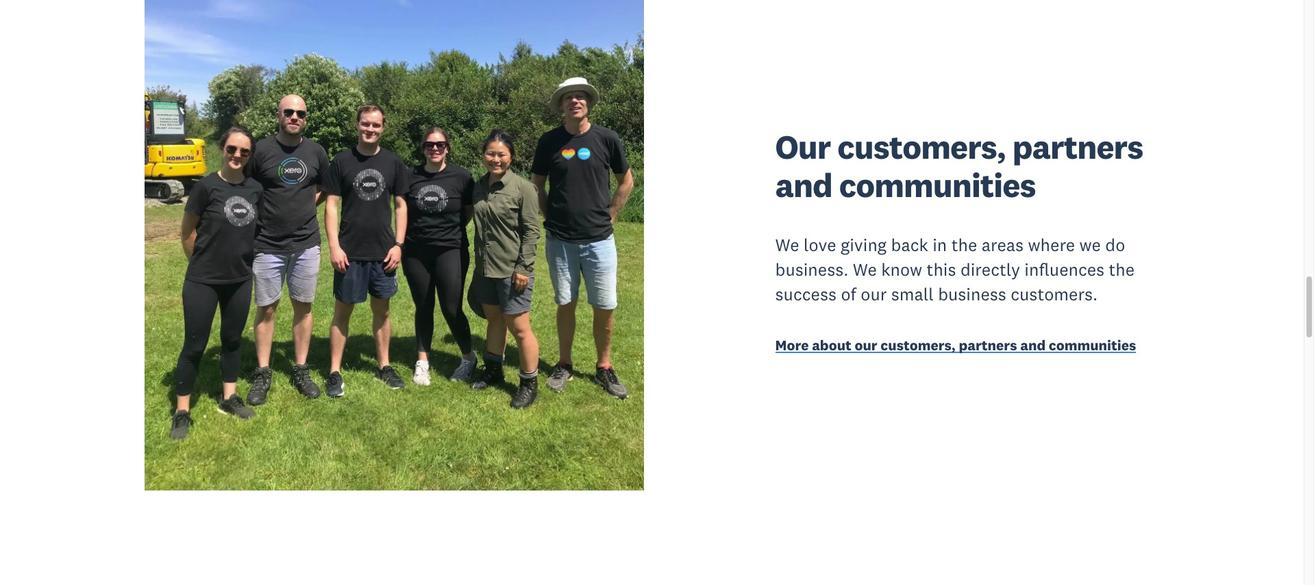 Task type: vqa. For each thing, say whether or not it's contained in the screenshot.
Steps group at the top of page
no



Task type: describe. For each thing, give the bounding box(es) containing it.
1 horizontal spatial and
[[1020, 336, 1046, 355]]

1 vertical spatial the
[[1109, 259, 1135, 281]]

more about our customers, partners and communities link
[[775, 336, 1170, 358]]

love
[[804, 235, 836, 256]]

back
[[891, 235, 928, 256]]

directly
[[961, 259, 1020, 281]]

business
[[938, 284, 1006, 306]]

customers, inside our customers, partners and communities
[[838, 126, 1006, 168]]

more about our customers, partners and communities
[[775, 336, 1136, 355]]

0 vertical spatial we
[[775, 235, 799, 256]]

success
[[775, 284, 837, 306]]

and inside our customers, partners and communities
[[775, 164, 832, 206]]

we
[[1080, 235, 1101, 256]]

this
[[927, 259, 956, 281]]

0 horizontal spatial the
[[952, 235, 977, 256]]

our customers, partners and communities
[[775, 126, 1143, 206]]

influences
[[1025, 259, 1105, 281]]

know
[[881, 259, 922, 281]]

communities inside our customers, partners and communities
[[839, 164, 1036, 206]]

partners inside our customers, partners and communities
[[1013, 126, 1143, 168]]

do
[[1105, 235, 1125, 256]]

xero staff members outside volunteering at a sanctuary. image
[[145, 0, 644, 491]]

about
[[812, 336, 852, 355]]



Task type: locate. For each thing, give the bounding box(es) containing it.
customers.
[[1011, 284, 1098, 306]]

giving
[[841, 235, 887, 256]]

0 vertical spatial our
[[861, 284, 887, 306]]

we left love
[[775, 235, 799, 256]]

our right the of
[[861, 284, 887, 306]]

in
[[933, 235, 947, 256]]

1 vertical spatial and
[[1020, 336, 1046, 355]]

0 vertical spatial the
[[952, 235, 977, 256]]

our inside we love giving back in the areas where we do business. we know this directly influences the success of our small business customers.
[[861, 284, 887, 306]]

customers, inside more about our customers, partners and communities link
[[881, 336, 956, 355]]

the right in
[[952, 235, 977, 256]]

we
[[775, 235, 799, 256], [853, 259, 877, 281]]

communities down customers.
[[1049, 336, 1136, 355]]

0 vertical spatial customers,
[[838, 126, 1006, 168]]

customers,
[[838, 126, 1006, 168], [881, 336, 956, 355]]

0 vertical spatial communities
[[839, 164, 1036, 206]]

1 horizontal spatial we
[[853, 259, 877, 281]]

1 vertical spatial communities
[[1049, 336, 1136, 355]]

we love giving back in the areas where we do business. we know this directly influences the success of our small business customers.
[[775, 235, 1135, 306]]

our
[[775, 126, 831, 168]]

and
[[775, 164, 832, 206], [1020, 336, 1046, 355]]

and up love
[[775, 164, 832, 206]]

0 horizontal spatial we
[[775, 235, 799, 256]]

0 horizontal spatial communities
[[839, 164, 1036, 206]]

we down "giving"
[[853, 259, 877, 281]]

1 horizontal spatial the
[[1109, 259, 1135, 281]]

1 vertical spatial customers,
[[881, 336, 956, 355]]

of
[[841, 284, 856, 306]]

communities up in
[[839, 164, 1036, 206]]

the
[[952, 235, 977, 256], [1109, 259, 1135, 281]]

communities
[[839, 164, 1036, 206], [1049, 336, 1136, 355]]

0 vertical spatial and
[[775, 164, 832, 206]]

1 vertical spatial our
[[855, 336, 878, 355]]

where
[[1028, 235, 1075, 256]]

more
[[775, 336, 809, 355]]

1 vertical spatial partners
[[959, 336, 1017, 355]]

the down do
[[1109, 259, 1135, 281]]

business.
[[775, 259, 849, 281]]

areas
[[982, 235, 1024, 256]]

partners
[[1013, 126, 1143, 168], [959, 336, 1017, 355]]

1 vertical spatial we
[[853, 259, 877, 281]]

small
[[891, 284, 934, 306]]

0 vertical spatial partners
[[1013, 126, 1143, 168]]

0 horizontal spatial and
[[775, 164, 832, 206]]

our right about
[[855, 336, 878, 355]]

and down customers.
[[1020, 336, 1046, 355]]

our
[[861, 284, 887, 306], [855, 336, 878, 355]]

1 horizontal spatial communities
[[1049, 336, 1136, 355]]



